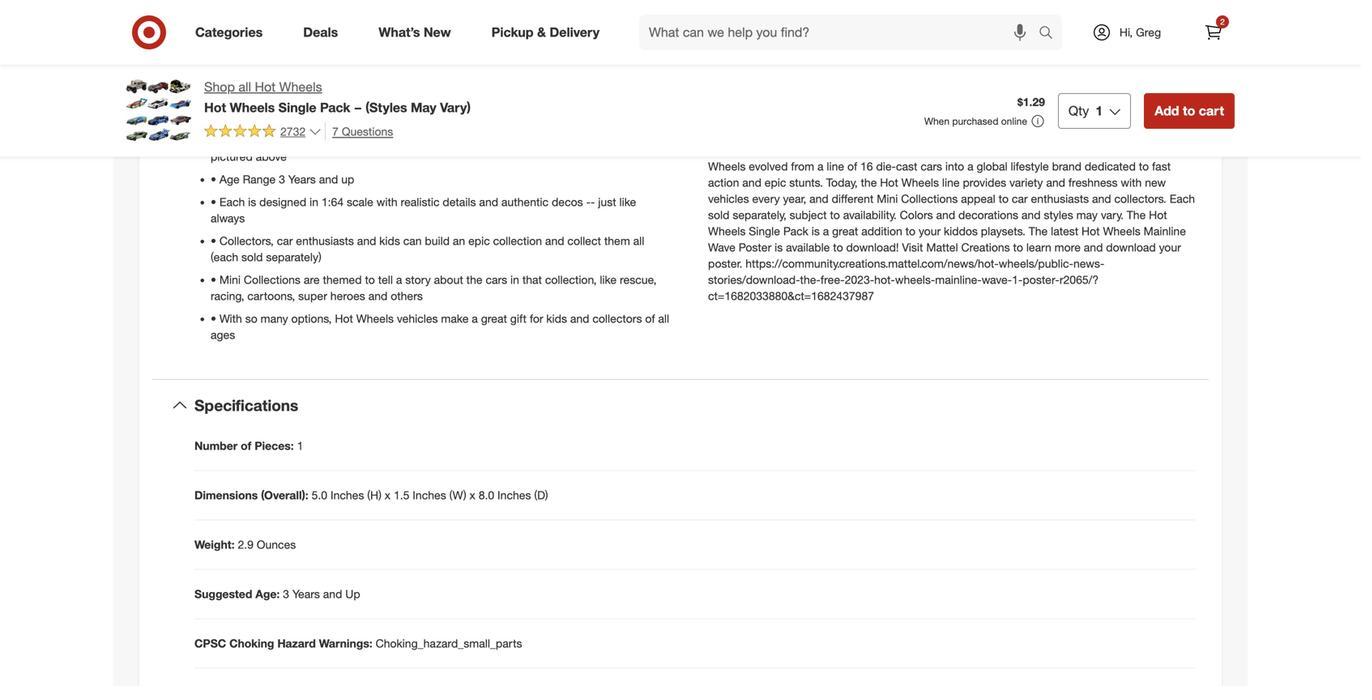 Task type: describe. For each thing, give the bounding box(es) containing it.
wheels inside "• with so many options, hot wheels vehicles make a great gift for kids and collectors of all ages"
[[356, 312, 394, 326]]

with inside looking for the perfect toy car for your kids? hot wheels has been challenging the limits since 1968, passionately creating the coolest and craziest toy cars and tracks for non-stop fun. hot wheels evolved from a line of 16 die-cast cars into a global lifestyle brand dedicated to fast action and epic stunts. today, the hot wheels line provides variety and freshness with new vehicles every year, and different mini collections appeal to car enthusiasts and collectors. each sold separately, subject to availability. colors and decorations and styles may vary. the hot wheels single pack is a great addition to your kiddos playsets. the latest hot wheels mainline wave poster is available to download! visit mattel creations to learn more and download your poster. https://community.creations.mattel.com/news/hot-wheels/public-news- stories/download-the-free-2023-hot-wheels-mainline-wave-1-poster-r2065/? ct=1682033880&ct=1682437987
[[1121, 176, 1142, 190]]

add to cart
[[1155, 103, 1224, 119]]

warnings:
[[319, 637, 373, 651]]

(each
[[211, 250, 238, 264]]

delivery
[[550, 24, 600, 40]]

the up the 16
[[851, 143, 867, 157]]

to right available
[[833, 240, 843, 255]]

3 inches from the left
[[498, 488, 531, 503]]

pickup
[[492, 24, 534, 40]]

• mini collections are themed to tell a story about the cars in that collection, like rescue, racing, cartoons, super heroes and others
[[211, 273, 657, 303]]

1 vertical spatial 3
[[283, 587, 289, 601]]

to up visit
[[906, 224, 916, 238]]

new
[[1145, 176, 1166, 190]]

the down the 16
[[861, 176, 877, 190]]

free-
[[821, 273, 845, 287]]

to up decorations
[[999, 192, 1009, 206]]

to down different on the top right
[[830, 208, 840, 222]]

and inside • each is designed in 1:64 scale with realistic details and authentic decos -- just like always
[[479, 195, 498, 209]]

wheels up craziest
[[959, 127, 996, 141]]

for inside "• with so many options, hot wheels vehicles make a great gift for kids and collectors of all ages"
[[530, 312, 543, 326]]

wheels up the action
[[708, 159, 746, 174]]

add
[[1155, 103, 1179, 119]]

always
[[211, 211, 245, 226]]

since
[[1159, 127, 1186, 141]]

• collectors, car enthusiasts and kids can build an epic collection and collect them all (each sold separately)
[[211, 234, 644, 264]]

0 horizontal spatial line
[[827, 159, 844, 174]]

car inside • collectors, car enthusiasts and kids can build an epic collection and collect them all (each sold separately)
[[277, 234, 293, 248]]

style
[[219, 134, 245, 148]]

hot-
[[874, 273, 895, 287]]

choking_hazard_small_parts
[[376, 637, 522, 651]]

1 x from the left
[[385, 488, 391, 503]]

into
[[946, 159, 964, 174]]

may inside • style may vary. includes one vehicle choses at random. item received may not be pictured above
[[575, 134, 596, 148]]

wheels up wave
[[708, 224, 746, 238]]

received
[[528, 134, 572, 148]]

1 vertical spatial line
[[942, 176, 960, 190]]

ages
[[211, 328, 235, 342]]

wave
[[708, 240, 736, 255]]

stop
[[1115, 143, 1137, 157]]

perfect
[[788, 127, 824, 141]]

• for • mini collections are themed to tell a story about the cars in that collection, like rescue, racing, cartoons, super heroes and others
[[211, 273, 216, 287]]

• age range 3 years and up
[[211, 172, 354, 187]]

1 vertical spatial cars
[[921, 159, 942, 174]]

ct=1682033880&ct=1682437987
[[708, 289, 874, 303]]

colors
[[900, 208, 933, 222]]

subject
[[790, 208, 827, 222]]

provides
[[963, 176, 1006, 190]]

2 link
[[1196, 15, 1232, 50]]

age
[[219, 172, 240, 187]]

hot up mainline
[[1149, 208, 1167, 222]]

is inside • each is designed in 1:64 scale with realistic details and authentic decos -- just like always
[[248, 195, 256, 209]]

1 vertical spatial years
[[292, 587, 320, 601]]

just
[[598, 195, 616, 209]]

looking for the perfect toy car for your kids? hot wheels has been challenging the limits since 1968, passionately creating the coolest and craziest toy cars and tracks for non-stop fun. hot wheels evolved from a line of 16 die-cast cars into a global lifestyle brand dedicated to fast action and epic stunts. today, the hot wheels line provides variety and freshness with new vehicles every year, and different mini collections appeal to car enthusiasts and collectors. each sold separately, subject to availability. colors and decorations and styles may vary. the hot wheels single pack is a great addition to your kiddos playsets. the latest hot wheels mainline wave poster is available to download! visit mattel creations to learn more and download your poster. https://community.creations.mattel.com/news/hot-wheels/public-news- stories/download-the-free-2023-hot-wheels-mainline-wave-1-poster-r2065/? ct=1682033880&ct=1682437987
[[708, 127, 1195, 303]]

sold inside • collectors, car enthusiasts and kids can build an epic collection and collect them all (each sold separately)
[[241, 250, 263, 264]]

enthusiasts inside • collectors, car enthusiasts and kids can build an epic collection and collect them all (each sold separately)
[[296, 234, 354, 248]]

mainline
[[1144, 224, 1186, 238]]

collections inside looking for the perfect toy car for your kids? hot wheels has been challenging the limits since 1968, passionately creating the coolest and craziest toy cars and tracks for non-stop fun. hot wheels evolved from a line of 16 die-cast cars into a global lifestyle brand dedicated to fast action and epic stunts. today, the hot wheels line provides variety and freshness with new vehicles every year, and different mini collections appeal to car enthusiasts and collectors. each sold separately, subject to availability. colors and decorations and styles may vary. the hot wheels single pack is a great addition to your kiddos playsets. the latest hot wheels mainline wave poster is available to download! visit mattel creations to learn more and download your poster. https://community.creations.mattel.com/news/hot-wheels/public-news- stories/download-the-free-2023-hot-wheels-mainline-wave-1-poster-r2065/? ct=1682033880&ct=1682437987
[[901, 192, 958, 206]]

with
[[219, 312, 242, 326]]

deals link
[[289, 15, 358, 50]]

vary)
[[440, 100, 471, 115]]

hot up '2732' link
[[255, 79, 276, 95]]

mattel
[[926, 240, 958, 255]]

• for • style may vary. includes one vehicle choses at random. item received may not be pictured above
[[211, 134, 216, 148]]

mini inside looking for the perfect toy car for your kids? hot wheels has been challenging the limits since 1968, passionately creating the coolest and craziest toy cars and tracks for non-stop fun. hot wheels evolved from a line of 16 die-cast cars into a global lifestyle brand dedicated to fast action and epic stunts. today, the hot wheels line provides variety and freshness with new vehicles every year, and different mini collections appeal to car enthusiasts and collectors. each sold separately, subject to availability. colors and decorations and styles may vary. the hot wheels single pack is a great addition to your kiddos playsets. the latest hot wheels mainline wave poster is available to download! visit mattel creations to learn more and download your poster. https://community.creations.mattel.com/news/hot-wheels/public-news- stories/download-the-free-2023-hot-wheels-mainline-wave-1-poster-r2065/? ct=1682033880&ct=1682437987
[[877, 192, 898, 206]]

are
[[304, 273, 320, 287]]

all inside "• with so many options, hot wheels vehicles make a great gift for kids and collectors of all ages"
[[658, 312, 669, 326]]

2 horizontal spatial is
[[812, 224, 820, 238]]

specifications
[[194, 396, 298, 415]]

–
[[354, 100, 362, 115]]

choses
[[406, 134, 442, 148]]

1 inches from the left
[[331, 488, 364, 503]]

a inside • mini collections are themed to tell a story about the cars in that collection, like rescue, racing, cartoons, super heroes and others
[[396, 273, 402, 287]]

dimensions (overall): 5.0 inches (h) x 1.5 inches (w) x 8.0 inches (d)
[[194, 488, 548, 503]]

2 - from the left
[[591, 195, 595, 209]]

(h)
[[367, 488, 382, 503]]

categories link
[[182, 15, 283, 50]]

cartoons,
[[247, 289, 295, 303]]

and inside • mini collections are themed to tell a story about the cars in that collection, like rescue, racing, cartoons, super heroes and others
[[368, 289, 388, 303]]

a right into
[[968, 159, 974, 174]]

super
[[298, 289, 327, 303]]

specifications button
[[152, 380, 1209, 432]]

cars inside • mini collections are themed to tell a story about the cars in that collection, like rescue, racing, cartoons, super heroes and others
[[486, 273, 507, 287]]

in inside • mini collections are themed to tell a story about the cars in that collection, like rescue, racing, cartoons, super heroes and others
[[510, 273, 519, 287]]

to down fun.
[[1139, 159, 1149, 174]]

qty 1
[[1069, 103, 1103, 119]]

brand
[[1052, 159, 1082, 174]]

0 vertical spatial 3
[[279, 172, 285, 187]]

variety
[[1010, 176, 1043, 190]]

great inside looking for the perfect toy car for your kids? hot wheels has been challenging the limits since 1968, passionately creating the coolest and craziest toy cars and tracks for non-stop fun. hot wheels evolved from a line of 16 die-cast cars into a global lifestyle brand dedicated to fast action and epic stunts. today, the hot wheels line provides variety and freshness with new vehicles every year, and different mini collections appeal to car enthusiasts and collectors. each sold separately, subject to availability. colors and decorations and styles may vary. the hot wheels single pack is a great addition to your kiddos playsets. the latest hot wheels mainline wave poster is available to download! visit mattel creations to learn more and download your poster. https://community.creations.mattel.com/news/hot-wheels/public-news- stories/download-the-free-2023-hot-wheels-mainline-wave-1-poster-r2065/? ct=1682033880&ct=1682437987
[[832, 224, 858, 238]]

great inside "• with so many options, hot wheels vehicles make a great gift for kids and collectors of all ages"
[[481, 312, 507, 326]]

0 vertical spatial toy
[[827, 127, 843, 141]]

1 horizontal spatial 1
[[1096, 103, 1103, 119]]

hot down since
[[1162, 143, 1180, 157]]

for down challenging in the right of the page
[[1075, 143, 1088, 157]]

download
[[1106, 240, 1156, 255]]

hot right latest
[[1082, 224, 1100, 238]]

1-
[[1012, 273, 1023, 287]]

wheels up '2732' link
[[230, 100, 275, 115]]

may inside • style may vary. includes one vehicle choses at random. item received may not be pictured above
[[248, 134, 269, 148]]

• with so many options, hot wheels vehicles make a great gift for kids and collectors of all ages
[[211, 312, 669, 342]]

2 inches from the left
[[413, 488, 446, 503]]

vary.
[[1101, 208, 1124, 222]]

• for • each is designed in 1:64 scale with realistic details and authentic decos -- just like always
[[211, 195, 216, 209]]

highlights
[[194, 104, 257, 119]]

vary.
[[272, 134, 296, 148]]

search
[[1031, 26, 1070, 42]]

image of hot wheels single pack – (styles may vary) image
[[126, 78, 191, 143]]

availability.
[[843, 208, 897, 222]]

and inside "• with so many options, hot wheels vehicles make a great gift for kids and collectors of all ages"
[[570, 312, 589, 326]]

epic inside looking for the perfect toy car for your kids? hot wheels has been challenging the limits since 1968, passionately creating the coolest and craziest toy cars and tracks for non-stop fun. hot wheels evolved from a line of 16 die-cast cars into a global lifestyle brand dedicated to fast action and epic stunts. today, the hot wheels line provides variety and freshness with new vehicles every year, and different mini collections appeal to car enthusiasts and collectors. each sold separately, subject to availability. colors and decorations and styles may vary. the hot wheels single pack is a great addition to your kiddos playsets. the latest hot wheels mainline wave poster is available to download! visit mattel creations to learn more and download your poster. https://community.creations.mattel.com/news/hot-wheels/public-news- stories/download-the-free-2023-hot-wheels-mainline-wave-1-poster-r2065/? ct=1682033880&ct=1682437987
[[765, 176, 786, 190]]

of inside looking for the perfect toy car for your kids? hot wheels has been challenging the limits since 1968, passionately creating the coolest and craziest toy cars and tracks for non-stop fun. hot wheels evolved from a line of 16 die-cast cars into a global lifestyle brand dedicated to fast action and epic stunts. today, the hot wheels line provides variety and freshness with new vehicles every year, and different mini collections appeal to car enthusiasts and collectors. each sold separately, subject to availability. colors and decorations and styles may vary. the hot wheels single pack is a great addition to your kiddos playsets. the latest hot wheels mainline wave poster is available to download! visit mattel creations to learn more and download your poster. https://community.creations.mattel.com/news/hot-wheels/public-news- stories/download-the-free-2023-hot-wheels-mainline-wave-1-poster-r2065/? ct=1682033880&ct=1682437987
[[848, 159, 857, 174]]

action
[[708, 176, 739, 190]]

2 horizontal spatial your
[[1159, 240, 1181, 255]]

1968,
[[708, 143, 737, 157]]

like inside • mini collections are themed to tell a story about the cars in that collection, like rescue, racing, cartoons, super heroes and others
[[600, 273, 617, 287]]

2732 link
[[204, 122, 322, 142]]

1 vertical spatial toy
[[975, 143, 991, 157]]

collectors,
[[219, 234, 274, 248]]

scale
[[347, 195, 373, 209]]

collectors
[[593, 312, 642, 326]]

7 questions link
[[325, 122, 393, 141]]

evolved
[[749, 159, 788, 174]]

today,
[[826, 176, 858, 190]]

$1.29
[[1018, 95, 1045, 109]]

all inside • collectors, car enthusiasts and kids can build an epic collection and collect them all (each sold separately)
[[633, 234, 644, 248]]

when
[[924, 115, 950, 127]]

vehicle
[[367, 134, 402, 148]]

deals
[[303, 24, 338, 40]]

the up passionately
[[768, 127, 784, 141]]

mainline-
[[935, 273, 982, 287]]

2 horizontal spatial cars
[[994, 143, 1015, 157]]

be
[[619, 134, 632, 148]]

pictured
[[211, 150, 253, 164]]

item
[[503, 134, 525, 148]]

0 horizontal spatial 1
[[297, 439, 303, 453]]

7 questions
[[332, 124, 393, 138]]

(w)
[[449, 488, 466, 503]]

latest
[[1051, 224, 1079, 238]]

pack inside looking for the perfect toy car for your kids? hot wheels has been challenging the limits since 1968, passionately creating the coolest and craziest toy cars and tracks for non-stop fun. hot wheels evolved from a line of 16 die-cast cars into a global lifestyle brand dedicated to fast action and epic stunts. today, the hot wheels line provides variety and freshness with new vehicles every year, and different mini collections appeal to car enthusiasts and collectors. each sold separately, subject to availability. colors and decorations and styles may vary. the hot wheels single pack is a great addition to your kiddos playsets. the latest hot wheels mainline wave poster is available to download! visit mattel creations to learn more and download your poster. https://community.creations.mattel.com/news/hot-wheels/public-news- stories/download-the-free-2023-hot-wheels-mainline-wave-1-poster-r2065/? ct=1682033880&ct=1682437987
[[783, 224, 809, 238]]

(d)
[[534, 488, 548, 503]]

2
[[1220, 17, 1225, 27]]

vehicles inside looking for the perfect toy car for your kids? hot wheels has been challenging the limits since 1968, passionately creating the coolest and craziest toy cars and tracks for non-stop fun. hot wheels evolved from a line of 16 die-cast cars into a global lifestyle brand dedicated to fast action and epic stunts. today, the hot wheels line provides variety and freshness with new vehicles every year, and different mini collections appeal to car enthusiasts and collectors. each sold separately, subject to availability. colors and decorations and styles may vary. the hot wheels single pack is a great addition to your kiddos playsets. the latest hot wheels mainline wave poster is available to download! visit mattel creations to learn more and download your poster. https://community.creations.mattel.com/news/hot-wheels/public-news- stories/download-the-free-2023-hot-wheels-mainline-wave-1-poster-r2065/? ct=1682033880&ct=1682437987
[[708, 192, 749, 206]]

• for • age range 3 years and up
[[211, 172, 216, 187]]

with inside • each is designed in 1:64 scale with realistic details and authentic decos -- just like always
[[377, 195, 398, 209]]

collection,
[[545, 273, 597, 287]]



Task type: vqa. For each thing, say whether or not it's contained in the screenshot.


Task type: locate. For each thing, give the bounding box(es) containing it.
collectors.
[[1115, 192, 1167, 206]]

(styles
[[366, 100, 407, 115]]

0 vertical spatial mini
[[877, 192, 898, 206]]

years
[[288, 172, 316, 187], [292, 587, 320, 601]]

cpsc
[[194, 637, 226, 651]]

a inside "• with so many options, hot wheels vehicles make a great gift for kids and collectors of all ages"
[[472, 312, 478, 326]]

• inside • mini collections are themed to tell a story about the cars in that collection, like rescue, racing, cartoons, super heroes and others
[[211, 273, 216, 287]]

ounces
[[257, 538, 296, 552]]

0 horizontal spatial may
[[575, 134, 596, 148]]

great down availability.
[[832, 224, 858, 238]]

0 horizontal spatial like
[[600, 273, 617, 287]]

1 vertical spatial the
[[1029, 224, 1048, 238]]

• left with
[[211, 312, 216, 326]]

may
[[411, 100, 436, 115], [248, 134, 269, 148]]

vehicles down others at the top left of the page
[[397, 312, 438, 326]]

5 • from the top
[[211, 273, 216, 287]]

0 vertical spatial of
[[848, 159, 857, 174]]

to left learn at the right top
[[1013, 240, 1023, 255]]

0 vertical spatial vehicles
[[708, 192, 749, 206]]

1 horizontal spatial like
[[619, 195, 636, 209]]

1 vertical spatial collections
[[244, 273, 301, 287]]

for right gift
[[530, 312, 543, 326]]

0 vertical spatial sold
[[708, 208, 730, 222]]

tell
[[378, 273, 393, 287]]

1 vertical spatial like
[[600, 273, 617, 287]]

0 horizontal spatial of
[[241, 439, 251, 453]]

hot down die- on the top of page
[[880, 176, 898, 190]]

2 vertical spatial is
[[775, 240, 783, 255]]

1 horizontal spatial with
[[1121, 176, 1142, 190]]

your up coolest
[[882, 127, 904, 141]]

may
[[575, 134, 596, 148], [1077, 208, 1098, 222]]

fast
[[1152, 159, 1171, 174]]

sold up wave
[[708, 208, 730, 222]]

2 vertical spatial car
[[277, 234, 293, 248]]

0 vertical spatial pack
[[320, 100, 350, 115]]

wheels/public-
[[999, 257, 1074, 271]]

decorations
[[959, 208, 1019, 222]]

wheels down heroes
[[356, 312, 394, 326]]

0 vertical spatial line
[[827, 159, 844, 174]]

one
[[345, 134, 364, 148]]

2732
[[280, 124, 306, 138]]

inches left (h)
[[331, 488, 364, 503]]

hot up craziest
[[937, 127, 955, 141]]

vehicles inside "• with so many options, hot wheels vehicles make a great gift for kids and collectors of all ages"
[[397, 312, 438, 326]]

cast
[[896, 159, 918, 174]]

like inside • each is designed in 1:64 scale with realistic details and authentic decos -- just like always
[[619, 195, 636, 209]]

• inside • style may vary. includes one vehicle choses at random. item received may not be pictured above
[[211, 134, 216, 148]]

1 horizontal spatial collections
[[901, 192, 958, 206]]

• for • with so many options, hot wheels vehicles make a great gift for kids and collectors of all ages
[[211, 312, 216, 326]]

in inside • each is designed in 1:64 scale with realistic details and authentic decos -- just like always
[[310, 195, 318, 209]]

0 vertical spatial the
[[1127, 208, 1146, 222]]

like right just
[[619, 195, 636, 209]]

0 vertical spatial enthusiasts
[[1031, 192, 1089, 206]]

all right collectors at the left top
[[658, 312, 669, 326]]

inches left (d)
[[498, 488, 531, 503]]

learn
[[1026, 240, 1052, 255]]

2023-
[[845, 273, 874, 287]]

kids?
[[907, 127, 934, 141]]

0 horizontal spatial with
[[377, 195, 398, 209]]

0 vertical spatial collections
[[901, 192, 958, 206]]

number
[[194, 439, 238, 453]]

collections up colors on the top
[[901, 192, 958, 206]]

in left that
[[510, 273, 519, 287]]

fun.
[[1140, 143, 1159, 157]]

enthusiasts inside looking for the perfect toy car for your kids? hot wheels has been challenging the limits since 1968, passionately creating the coolest and craziest toy cars and tracks for non-stop fun. hot wheels evolved from a line of 16 die-cast cars into a global lifestyle brand dedicated to fast action and epic stunts. today, the hot wheels line provides variety and freshness with new vehicles every year, and different mini collections appeal to car enthusiasts and collectors. each sold separately, subject to availability. colors and decorations and styles may vary. the hot wheels single pack is a great addition to your kiddos playsets. the latest hot wheels mainline wave poster is available to download! visit mattel creations to learn more and download your poster. https://community.creations.mattel.com/news/hot-wheels/public-news- stories/download-the-free-2023-hot-wheels-mainline-wave-1-poster-r2065/? ct=1682033880&ct=1682437987
[[1031, 192, 1089, 206]]

number of pieces: 1
[[194, 439, 303, 453]]

1 vertical spatial epic
[[468, 234, 490, 248]]

kids left the can
[[379, 234, 400, 248]]

1 vertical spatial your
[[919, 224, 941, 238]]

of left the 16
[[848, 159, 857, 174]]

1 vertical spatial with
[[377, 195, 398, 209]]

x left 8.0
[[470, 488, 475, 503]]

kids
[[379, 234, 400, 248], [546, 312, 567, 326]]

in left 1:64 on the left top of the page
[[310, 195, 318, 209]]

playsets.
[[981, 224, 1026, 238]]

2 horizontal spatial of
[[848, 159, 857, 174]]

questions
[[342, 124, 393, 138]]

0 horizontal spatial inches
[[331, 488, 364, 503]]

the right about
[[466, 273, 483, 287]]

download!
[[846, 240, 899, 255]]

die-
[[876, 159, 896, 174]]

car down variety
[[1012, 192, 1028, 206]]

0 vertical spatial years
[[288, 172, 316, 187]]

great
[[832, 224, 858, 238], [481, 312, 507, 326]]

• up the racing, at the top left of the page
[[211, 273, 216, 287]]

wheels up download
[[1103, 224, 1141, 238]]

when purchased online
[[924, 115, 1027, 127]]

1 horizontal spatial x
[[470, 488, 475, 503]]

1 vertical spatial 1
[[297, 439, 303, 453]]

a right make
[[472, 312, 478, 326]]

hi,
[[1120, 25, 1133, 39]]

weight: 2.9 ounces
[[194, 538, 296, 552]]

1 vertical spatial great
[[481, 312, 507, 326]]

2 x from the left
[[470, 488, 475, 503]]

1 right pieces:
[[297, 439, 303, 453]]

your up "mattel"
[[919, 224, 941, 238]]

all right shop
[[239, 79, 251, 95]]

0 vertical spatial kids
[[379, 234, 400, 248]]

0 horizontal spatial x
[[385, 488, 391, 503]]

cars left that
[[486, 273, 507, 287]]

of left pieces:
[[241, 439, 251, 453]]

1 vertical spatial may
[[1077, 208, 1098, 222]]

3 • from the top
[[211, 195, 216, 209]]

• up always
[[211, 195, 216, 209]]

0 horizontal spatial single
[[278, 100, 316, 115]]

your down mainline
[[1159, 240, 1181, 255]]

to left the tell
[[365, 273, 375, 287]]

to inside button
[[1183, 103, 1195, 119]]

1 right qty
[[1096, 103, 1103, 119]]

make
[[441, 312, 469, 326]]

a down creating
[[818, 159, 824, 174]]

of inside "• with so many options, hot wheels vehicles make a great gift for kids and collectors of all ages"
[[645, 312, 655, 326]]

been
[[1020, 127, 1046, 141]]

may up above
[[248, 134, 269, 148]]

2 vertical spatial all
[[658, 312, 669, 326]]

1 vertical spatial mini
[[219, 273, 241, 287]]

is down subject
[[812, 224, 820, 238]]

• inside • each is designed in 1:64 scale with realistic details and authentic decos -- just like always
[[211, 195, 216, 209]]

What can we help you find? suggestions appear below search field
[[639, 15, 1043, 50]]

0 vertical spatial in
[[310, 195, 318, 209]]

2 vertical spatial your
[[1159, 240, 1181, 255]]

of right collectors at the left top
[[645, 312, 655, 326]]

1 vertical spatial all
[[633, 234, 644, 248]]

wheels
[[279, 79, 322, 95], [230, 100, 275, 115], [959, 127, 996, 141], [708, 159, 746, 174], [902, 176, 939, 190], [708, 224, 746, 238], [1103, 224, 1141, 238], [356, 312, 394, 326]]

1 horizontal spatial may
[[1077, 208, 1098, 222]]

may left 'not'
[[575, 134, 596, 148]]

1 horizontal spatial toy
[[975, 143, 991, 157]]

enthusiasts up separately)
[[296, 234, 354, 248]]

age:
[[255, 587, 280, 601]]

may inside shop all hot wheels hot wheels single pack – (styles may vary)
[[411, 100, 436, 115]]

single down separately,
[[749, 224, 780, 238]]

so
[[245, 312, 257, 326]]

6 • from the top
[[211, 312, 216, 326]]

what's
[[379, 24, 420, 40]]

0 vertical spatial single
[[278, 100, 316, 115]]

sold inside looking for the perfect toy car for your kids? hot wheels has been challenging the limits since 1968, passionately creating the coolest and craziest toy cars and tracks for non-stop fun. hot wheels evolved from a line of 16 die-cast cars into a global lifestyle brand dedicated to fast action and epic stunts. today, the hot wheels line provides variety and freshness with new vehicles every year, and different mini collections appeal to car enthusiasts and collectors. each sold separately, subject to availability. colors and decorations and styles may vary. the hot wheels single pack is a great addition to your kiddos playsets. the latest hot wheels mainline wave poster is available to download! visit mattel creations to learn more and download your poster. https://community.creations.mattel.com/news/hot-wheels/public-news- stories/download-the-free-2023-hot-wheels-mainline-wave-1-poster-r2065/? ct=1682033880&ct=1682437987
[[708, 208, 730, 222]]

• left style
[[211, 134, 216, 148]]

0 horizontal spatial is
[[248, 195, 256, 209]]

• left age
[[211, 172, 216, 187]]

1 horizontal spatial is
[[775, 240, 783, 255]]

0 horizontal spatial all
[[239, 79, 251, 95]]

from
[[791, 159, 814, 174]]

freshness
[[1069, 176, 1118, 190]]

may left the vary.
[[1077, 208, 1098, 222]]

is right poster at the right top of the page
[[775, 240, 783, 255]]

3 up designed
[[279, 172, 285, 187]]

epic down the evolved
[[765, 176, 786, 190]]

2.9
[[238, 538, 254, 552]]

3 right age:
[[283, 587, 289, 601]]

2 horizontal spatial all
[[658, 312, 669, 326]]

inches right 1.5
[[413, 488, 446, 503]]

hot down shop
[[204, 100, 226, 115]]

2 vertical spatial cars
[[486, 273, 507, 287]]

0 horizontal spatial cars
[[486, 273, 507, 287]]

car up creating
[[846, 127, 862, 141]]

0 horizontal spatial each
[[219, 195, 245, 209]]

the up stop
[[1111, 127, 1127, 141]]

new
[[424, 24, 451, 40]]

0 horizontal spatial mini
[[219, 273, 241, 287]]

2 horizontal spatial car
[[1012, 192, 1028, 206]]

x
[[385, 488, 391, 503], [470, 488, 475, 503]]

0 vertical spatial epic
[[765, 176, 786, 190]]

1 - from the left
[[586, 195, 591, 209]]

pieces:
[[255, 439, 294, 453]]

may left vary)
[[411, 100, 436, 115]]

pack
[[320, 100, 350, 115], [783, 224, 809, 238]]

details
[[443, 195, 476, 209]]

like left the rescue, in the top left of the page
[[600, 273, 617, 287]]

1 vertical spatial in
[[510, 273, 519, 287]]

kids inside • collectors, car enthusiasts and kids can build an epic collection and collect them all (each sold separately)
[[379, 234, 400, 248]]

• style may vary. includes one vehicle choses at random. item received may not be pictured above
[[211, 134, 632, 164]]

year,
[[783, 192, 806, 206]]

for up passionately
[[752, 127, 765, 141]]

1 horizontal spatial your
[[919, 224, 941, 238]]

may inside looking for the perfect toy car for your kids? hot wheels has been challenging the limits since 1968, passionately creating the coolest and craziest toy cars and tracks for non-stop fun. hot wheels evolved from a line of 16 die-cast cars into a global lifestyle brand dedicated to fast action and epic stunts. today, the hot wheels line provides variety and freshness with new vehicles every year, and different mini collections appeal to car enthusiasts and collectors. each sold separately, subject to availability. colors and decorations and styles may vary. the hot wheels single pack is a great addition to your kiddos playsets. the latest hot wheels mainline wave poster is available to download! visit mattel creations to learn more and download your poster. https://community.creations.mattel.com/news/hot-wheels/public-news- stories/download-the-free-2023-hot-wheels-mainline-wave-1-poster-r2065/? ct=1682033880&ct=1682437987
[[1077, 208, 1098, 222]]

racing,
[[211, 289, 244, 303]]

0 vertical spatial car
[[846, 127, 862, 141]]

each inside • each is designed in 1:64 scale with realistic details and authentic decos -- just like always
[[219, 195, 245, 209]]

collections up cartoons,
[[244, 273, 301, 287]]

0 vertical spatial 1
[[1096, 103, 1103, 119]]

appeal
[[961, 192, 996, 206]]

1 horizontal spatial epic
[[765, 176, 786, 190]]

styles
[[1044, 208, 1073, 222]]

• each is designed in 1:64 scale with realistic details and authentic decos -- just like always
[[211, 195, 636, 226]]

1
[[1096, 103, 1103, 119], [297, 439, 303, 453]]

0 vertical spatial like
[[619, 195, 636, 209]]

mini up availability.
[[877, 192, 898, 206]]

lifestyle
[[1011, 159, 1049, 174]]

hazard
[[277, 637, 316, 651]]

vehicles down the action
[[708, 192, 749, 206]]

1 horizontal spatial of
[[645, 312, 655, 326]]

up
[[341, 172, 354, 187]]

the up learn at the right top
[[1029, 224, 1048, 238]]

all right them
[[633, 234, 644, 248]]

1:64
[[322, 195, 344, 209]]

global
[[977, 159, 1008, 174]]

single up 2732
[[278, 100, 316, 115]]

7
[[332, 124, 339, 138]]

enthusiasts up styles
[[1031, 192, 1089, 206]]

single inside looking for the perfect toy car for your kids? hot wheels has been challenging the limits since 1968, passionately creating the coolest and craziest toy cars and tracks for non-stop fun. hot wheels evolved from a line of 16 die-cast cars into a global lifestyle brand dedicated to fast action and epic stunts. today, the hot wheels line provides variety and freshness with new vehicles every year, and different mini collections appeal to car enthusiasts and collectors. each sold separately, subject to availability. colors and decorations and styles may vary. the hot wheels single pack is a great addition to your kiddos playsets. the latest hot wheels mainline wave poster is available to download! visit mattel creations to learn more and download your poster. https://community.creations.mattel.com/news/hot-wheels/public-news- stories/download-the-free-2023-hot-wheels-mainline-wave-1-poster-r2065/? ct=1682033880&ct=1682437987
[[749, 224, 780, 238]]

1 horizontal spatial all
[[633, 234, 644, 248]]

the inside • mini collections are themed to tell a story about the cars in that collection, like rescue, racing, cartoons, super heroes and others
[[466, 273, 483, 287]]

1 horizontal spatial enthusiasts
[[1031, 192, 1089, 206]]

1 horizontal spatial great
[[832, 224, 858, 238]]

1 horizontal spatial inches
[[413, 488, 446, 503]]

stunts.
[[789, 176, 823, 190]]

of
[[848, 159, 857, 174], [645, 312, 655, 326], [241, 439, 251, 453]]

0 vertical spatial with
[[1121, 176, 1142, 190]]

each up always
[[219, 195, 245, 209]]

that
[[522, 273, 542, 287]]

separately)
[[266, 250, 321, 264]]

them
[[604, 234, 630, 248]]

1 • from the top
[[211, 134, 216, 148]]

• inside • collectors, car enthusiasts and kids can build an epic collection and collect them all (each sold separately)
[[211, 234, 216, 248]]

line up today,
[[827, 159, 844, 174]]

• inside "• with so many options, hot wheels vehicles make a great gift for kids and collectors of all ages"
[[211, 312, 216, 326]]

with
[[1121, 176, 1142, 190], [377, 195, 398, 209]]

pack left –
[[320, 100, 350, 115]]

car up separately)
[[277, 234, 293, 248]]

sold down collectors,
[[241, 250, 263, 264]]

0 vertical spatial may
[[575, 134, 596, 148]]

each up mainline
[[1170, 192, 1195, 206]]

epic right an
[[468, 234, 490, 248]]

&
[[537, 24, 546, 40]]

dedicated
[[1085, 159, 1136, 174]]

4 • from the top
[[211, 234, 216, 248]]

visit
[[902, 240, 923, 255]]

1 horizontal spatial vehicles
[[708, 192, 749, 206]]

0 horizontal spatial in
[[310, 195, 318, 209]]

1 horizontal spatial mini
[[877, 192, 898, 206]]

single inside shop all hot wheels hot wheels single pack – (styles may vary)
[[278, 100, 316, 115]]

epic inside • collectors, car enthusiasts and kids can build an epic collection and collect them all (each sold separately)
[[468, 234, 490, 248]]

includes
[[299, 134, 342, 148]]

pack up available
[[783, 224, 809, 238]]

a down subject
[[823, 224, 829, 238]]

1 horizontal spatial the
[[1127, 208, 1146, 222]]

1 horizontal spatial car
[[846, 127, 862, 141]]

2 • from the top
[[211, 172, 216, 187]]

0 horizontal spatial toy
[[827, 127, 843, 141]]

kids right gift
[[546, 312, 567, 326]]

different
[[832, 192, 874, 206]]

limits
[[1130, 127, 1156, 141]]

1 horizontal spatial line
[[942, 176, 960, 190]]

categories
[[195, 24, 263, 40]]

above
[[256, 150, 287, 164]]

1 vertical spatial is
[[812, 224, 820, 238]]

0 horizontal spatial enthusiasts
[[296, 234, 354, 248]]

all inside shop all hot wheels hot wheels single pack – (styles may vary)
[[239, 79, 251, 95]]

for up coolest
[[865, 127, 879, 141]]

• up (each on the top of page
[[211, 234, 216, 248]]

wave-
[[982, 273, 1012, 287]]

wheels down cast
[[902, 176, 939, 190]]

cars left into
[[921, 159, 942, 174]]

line down into
[[942, 176, 960, 190]]

story
[[405, 273, 431, 287]]

kids inside "• with so many options, hot wheels vehicles make a great gift for kids and collectors of all ages"
[[546, 312, 567, 326]]

each inside looking for the perfect toy car for your kids? hot wheels has been challenging the limits since 1968, passionately creating the coolest and craziest toy cars and tracks for non-stop fun. hot wheels evolved from a line of 16 die-cast cars into a global lifestyle brand dedicated to fast action and epic stunts. today, the hot wheels line provides variety and freshness with new vehicles every year, and different mini collections appeal to car enthusiasts and collectors. each sold separately, subject to availability. colors and decorations and styles may vary. the hot wheels single pack is a great addition to your kiddos playsets. the latest hot wheels mainline wave poster is available to download! visit mattel creations to learn more and download your poster. https://community.creations.mattel.com/news/hot-wheels/public-news- stories/download-the-free-2023-hot-wheels-mainline-wave-1-poster-r2065/? ct=1682033880&ct=1682437987
[[1170, 192, 1195, 206]]

0 horizontal spatial your
[[882, 127, 904, 141]]

0 vertical spatial cars
[[994, 143, 1015, 157]]

1 vertical spatial vehicles
[[397, 312, 438, 326]]

is down range
[[248, 195, 256, 209]]

1 horizontal spatial pack
[[783, 224, 809, 238]]

1 horizontal spatial in
[[510, 273, 519, 287]]

1 horizontal spatial each
[[1170, 192, 1195, 206]]

2 vertical spatial of
[[241, 439, 251, 453]]

add to cart button
[[1144, 93, 1235, 129]]

2 horizontal spatial inches
[[498, 488, 531, 503]]

collections inside • mini collections are themed to tell a story about the cars in that collection, like rescue, racing, cartoons, super heroes and others
[[244, 273, 301, 287]]

toy up creating
[[827, 127, 843, 141]]

tracks
[[1041, 143, 1072, 157]]

1 horizontal spatial may
[[411, 100, 436, 115]]

weight:
[[194, 538, 235, 552]]

vehicles
[[708, 192, 749, 206], [397, 312, 438, 326]]

• for • collectors, car enthusiasts and kids can build an epic collection and collect them all (each sold separately)
[[211, 234, 216, 248]]

a right the tell
[[396, 273, 402, 287]]

1 horizontal spatial kids
[[546, 312, 567, 326]]

to inside • mini collections are themed to tell a story about the cars in that collection, like rescue, racing, cartoons, super heroes and others
[[365, 273, 375, 287]]

8.0
[[479, 488, 494, 503]]

1 vertical spatial pack
[[783, 224, 809, 238]]

1 horizontal spatial sold
[[708, 208, 730, 222]]

hot inside "• with so many options, hot wheels vehicles make a great gift for kids and collectors of all ages"
[[335, 312, 353, 326]]

cars down has
[[994, 143, 1015, 157]]

0 horizontal spatial sold
[[241, 250, 263, 264]]

3
[[279, 172, 285, 187], [283, 587, 289, 601]]

pickup & delivery
[[492, 24, 600, 40]]

0 horizontal spatial great
[[481, 312, 507, 326]]

mini up the racing, at the top left of the page
[[219, 273, 241, 287]]

0 vertical spatial is
[[248, 195, 256, 209]]

wheels up 2732
[[279, 79, 322, 95]]

the down the collectors.
[[1127, 208, 1146, 222]]

pickup & delivery link
[[478, 15, 620, 50]]

mini
[[877, 192, 898, 206], [219, 273, 241, 287]]

pack inside shop all hot wheels hot wheels single pack – (styles may vary)
[[320, 100, 350, 115]]

0 vertical spatial all
[[239, 79, 251, 95]]

1 vertical spatial of
[[645, 312, 655, 326]]

mini inside • mini collections are themed to tell a story about the cars in that collection, like rescue, racing, cartoons, super heroes and others
[[219, 273, 241, 287]]



